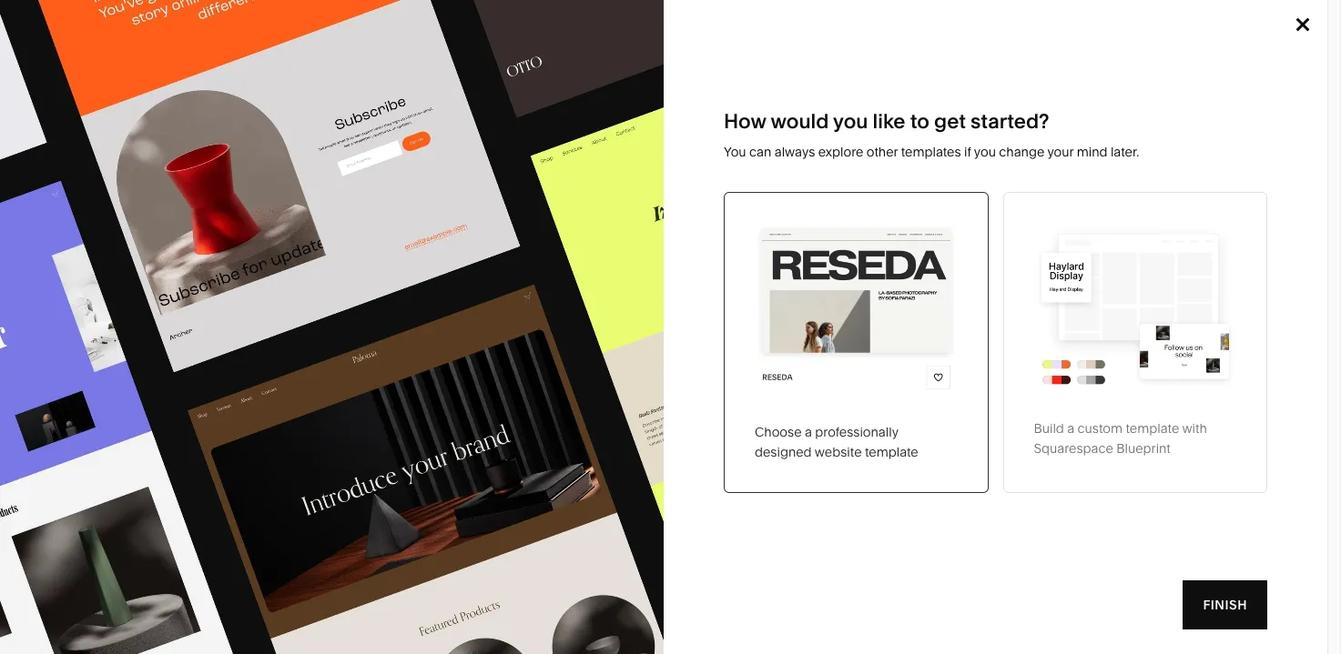 Task type: locate. For each thing, give the bounding box(es) containing it.
& for design
[[279, 308, 288, 324]]

all templates
[[259, 280, 339, 297]]

designs up all templates link
[[327, 253, 376, 269]]

professional services
[[451, 280, 578, 297]]

designs left (28)
[[246, 518, 298, 535]]

community & non-profits
[[451, 335, 603, 351]]

can
[[954, 125, 979, 143], [750, 144, 772, 161]]

all templates link
[[259, 280, 357, 297]]

0 vertical spatial to
[[911, 110, 930, 134]]

business
[[486, 308, 540, 324]]

degraw image
[[55, 623, 420, 655]]

to
[[911, 110, 930, 134], [1033, 142, 1047, 161]]

log             in link
[[1262, 28, 1305, 45]]

1 horizontal spatial popular
[[193, 518, 242, 535]]

0 vertical spatial popular
[[277, 253, 324, 269]]

& right health
[[301, 362, 309, 379]]

food
[[451, 362, 482, 379]]

real estate & properties
[[643, 390, 786, 406]]

courses
[[81, 416, 131, 432]]

28
[[54, 519, 69, 535], [323, 579, 347, 604]]

pazari element
[[908, 623, 1273, 655]]

popular right matches
[[193, 518, 242, 535]]

to right like
[[911, 110, 930, 134]]

website down professionally
[[815, 444, 862, 461]]

matches
[[131, 519, 183, 535]]

portfolio
[[81, 279, 131, 296]]

2 vertical spatial template
[[865, 444, 919, 461]]

started?
[[971, 110, 1050, 134]]

1 horizontal spatial can
[[954, 125, 979, 143]]

services up business
[[527, 280, 578, 297]]

restaurants link
[[643, 280, 732, 297]]

you up you can always explore other templates if you change your mind later.
[[925, 125, 950, 143]]

with for template
[[1183, 421, 1208, 438]]

0 horizontal spatial designs
[[132, 579, 209, 604]]

template
[[272, 98, 469, 155], [1126, 421, 1180, 438], [865, 444, 919, 461]]

1 horizontal spatial with
[[1183, 421, 1208, 438]]

personal & cv
[[259, 390, 343, 406]]

popular designs (28)
[[193, 518, 325, 535]]

can up if
[[954, 125, 979, 143]]

28 down (28)
[[323, 579, 347, 604]]

podcasts
[[695, 308, 750, 324]]

1 horizontal spatial to
[[1033, 142, 1047, 161]]

1 horizontal spatial designs
[[246, 518, 298, 535]]

0 vertical spatial website
[[902, 142, 957, 161]]

to inside whether you need a portfolio website, an online store, or a personal blog, you can use squarespace's customizable and responsive website templates to get started.
[[1033, 142, 1047, 161]]

you
[[885, 107, 910, 126], [834, 110, 868, 134], [925, 125, 950, 143], [974, 144, 996, 161]]

1 horizontal spatial template
[[865, 444, 919, 461]]

0 vertical spatial template
[[272, 98, 469, 155]]

2 horizontal spatial template
[[1126, 421, 1180, 438]]

website inside choose a professionally designed website template
[[815, 444, 862, 461]]

(28)
[[301, 518, 325, 535]]

0 horizontal spatial website
[[815, 444, 862, 461]]

& for non-
[[524, 335, 532, 351]]

a right choose
[[805, 424, 812, 441]]

templates inside whether you need a portfolio website, an online store, or a personal blog, you can use squarespace's customizable and responsive website templates to get started.
[[960, 142, 1030, 161]]

28 left template
[[54, 519, 69, 535]]

portfolio
[[964, 107, 1023, 126]]

type
[[54, 222, 81, 235]]

properties
[[724, 390, 786, 406]]

with inside "make any template yours with ease."
[[185, 144, 277, 201]]

started.
[[1077, 142, 1130, 161]]

& for animals
[[879, 280, 887, 297]]

(
[[317, 579, 323, 604]]

lusaka image
[[482, 623, 847, 655]]

animals
[[890, 280, 938, 297]]

estate
[[672, 390, 709, 406]]

2 vertical spatial designs
[[132, 579, 209, 604]]

1 vertical spatial template
[[1126, 421, 1180, 438]]

0 horizontal spatial template
[[272, 98, 469, 155]]

services down courses
[[81, 443, 132, 460]]

1 vertical spatial services
[[81, 443, 132, 460]]

nature
[[835, 280, 876, 297]]

page
[[110, 389, 140, 405]]

squarespace blueprint promo image image
[[0, 0, 664, 655]]

build a custom template with squarespace blueprint button
[[1003, 192, 1268, 493]]

& right home
[[875, 253, 883, 269]]

mind
[[1077, 144, 1108, 161]]

with for yours
[[185, 144, 277, 201]]

0 horizontal spatial to
[[911, 110, 930, 134]]

popular down template
[[54, 579, 127, 604]]

1 vertical spatial to
[[1033, 142, 1047, 161]]

services
[[527, 280, 578, 297], [81, 443, 132, 460]]

0 vertical spatial get
[[935, 110, 966, 134]]

squarespace
[[1034, 441, 1114, 458]]

food link
[[451, 362, 500, 379]]

& for podcasts
[[684, 308, 692, 324]]

1 vertical spatial popular
[[193, 518, 242, 535]]

blog
[[81, 334, 109, 350]]

website,
[[1027, 107, 1085, 126]]

personal & cv link
[[259, 390, 361, 406]]

website
[[902, 142, 957, 161], [815, 444, 862, 461]]

template inside "make any template yours with ease."
[[272, 98, 469, 155]]

&
[[875, 253, 883, 269], [879, 280, 887, 297], [279, 308, 288, 324], [684, 308, 692, 324], [524, 335, 532, 351], [301, 362, 309, 379], [314, 390, 322, 406], [712, 390, 721, 406]]

0 vertical spatial designs
[[327, 253, 376, 269]]

a inside "build a custom template with squarespace blueprint"
[[1068, 421, 1075, 438]]

designs down matches
[[132, 579, 209, 604]]

0 vertical spatial with
[[185, 144, 277, 201]]

templates
[[631, 28, 704, 45], [277, 280, 339, 297], [213, 579, 312, 604]]

1 vertical spatial designs
[[246, 518, 298, 535]]

& right the nature
[[879, 280, 887, 297]]

health & beauty
[[259, 362, 353, 379]]

& right art
[[279, 308, 288, 324]]

designs for popular designs (28)
[[246, 518, 298, 535]]

in
[[1292, 28, 1305, 45]]

1 vertical spatial with
[[1183, 421, 1208, 438]]

2 horizontal spatial designs
[[327, 253, 376, 269]]

2 vertical spatial popular
[[54, 579, 127, 604]]

2 vertical spatial templates
[[213, 579, 312, 604]]

get up if
[[935, 110, 966, 134]]

decor
[[886, 253, 923, 269]]

media
[[643, 308, 681, 324]]

popular up all templates
[[277, 253, 324, 269]]

real
[[643, 390, 669, 406]]

responsive
[[823, 142, 899, 161]]

0 horizontal spatial with
[[185, 144, 277, 201]]

0 horizontal spatial 28
[[54, 519, 69, 535]]

templates down started?
[[960, 142, 1030, 161]]

personal
[[259, 390, 311, 406]]

beauty
[[312, 362, 353, 379]]

media & podcasts
[[643, 308, 750, 324]]

use
[[982, 125, 1007, 143]]

get
[[935, 110, 966, 134], [1050, 142, 1073, 161]]

1 vertical spatial website
[[815, 444, 862, 461]]

fitness
[[835, 308, 878, 324]]

1 horizontal spatial services
[[527, 280, 578, 297]]

with inside "build a custom template with squarespace blueprint"
[[1183, 421, 1208, 438]]

2 horizontal spatial popular
[[277, 253, 324, 269]]

get left mind
[[1050, 142, 1073, 161]]

you
[[724, 144, 747, 161]]

weddings
[[643, 362, 704, 379]]

1 vertical spatial get
[[1050, 142, 1073, 161]]

can right you
[[750, 144, 772, 161]]

template store entry card image
[[755, 223, 958, 392]]

a up squarespace
[[1068, 421, 1075, 438]]

1 horizontal spatial 28
[[323, 579, 347, 604]]

1 horizontal spatial get
[[1050, 142, 1073, 161]]

popular designs
[[277, 253, 376, 269]]

real estate & properties link
[[643, 390, 804, 406]]

website down need on the top
[[902, 142, 957, 161]]

& left non-
[[524, 335, 532, 351]]

& right 'estate'
[[712, 390, 721, 406]]

with
[[185, 144, 277, 201], [1183, 421, 1208, 438]]

to left your
[[1033, 142, 1047, 161]]

0 vertical spatial can
[[954, 125, 979, 143]]

& left cv
[[314, 390, 322, 406]]

0 horizontal spatial popular
[[54, 579, 127, 604]]

events
[[643, 335, 683, 351]]

any
[[184, 98, 261, 155]]

& right media
[[684, 308, 692, 324]]

finish
[[1204, 597, 1248, 613]]

1 horizontal spatial website
[[902, 142, 957, 161]]

local business
[[451, 308, 540, 324]]

choose a professionally designed website template
[[755, 424, 919, 461]]

you left need on the top
[[885, 107, 910, 126]]

designs
[[327, 253, 376, 269], [246, 518, 298, 535], [132, 579, 209, 604]]

a inside choose a professionally designed website template
[[805, 424, 812, 441]]

community
[[451, 335, 521, 351]]

0 horizontal spatial can
[[750, 144, 772, 161]]



Task type: describe. For each thing, give the bounding box(es) containing it.
0 vertical spatial templates
[[631, 28, 704, 45]]

you can always explore other templates if you change your mind later.
[[724, 144, 1140, 161]]

squarespace blueprint entry card image
[[1034, 223, 1237, 389]]

products
[[510, 28, 580, 45]]

products button
[[510, 0, 594, 73]]

need
[[914, 107, 949, 126]]

my
[[1191, 218, 1208, 232]]

would
[[771, 110, 829, 134]]

0 horizontal spatial services
[[81, 443, 132, 460]]

designed
[[755, 444, 812, 461]]

0 vertical spatial services
[[527, 280, 578, 297]]

popular for popular designs
[[277, 253, 324, 269]]

choose a professionally designed website template button
[[724, 192, 989, 493]]

build
[[1034, 421, 1065, 438]]

an
[[1088, 107, 1105, 126]]

templates link
[[631, 0, 704, 73]]

entertainment
[[451, 390, 535, 406]]

28 template matches
[[54, 519, 183, 535]]

popular designs (28) link
[[193, 518, 325, 535]]

photography
[[259, 335, 336, 351]]

squarespace logo link
[[36, 23, 290, 50]]

you right if
[[974, 144, 996, 161]]

topic
[[259, 222, 292, 235]]

personal
[[823, 125, 883, 143]]

popular designs link
[[259, 253, 376, 269]]

1 vertical spatial templates
[[277, 280, 339, 297]]

can inside whether you need a portfolio website, an online store, or a personal blog, you can use squarespace's customizable and responsive website templates to get started.
[[954, 125, 979, 143]]

& for beauty
[[301, 362, 309, 379]]

designs for popular designs
[[327, 253, 376, 269]]

template inside "build a custom template with squarespace blueprint"
[[1126, 421, 1180, 438]]

like
[[873, 110, 906, 134]]

a right need on the top
[[952, 107, 961, 126]]

nature & animals link
[[835, 280, 956, 297]]

home
[[835, 253, 872, 269]]

other
[[867, 144, 898, 161]]

cv
[[325, 390, 343, 406]]

a right or
[[1215, 107, 1223, 126]]

make any template yours with ease.
[[54, 98, 478, 201]]

log             in
[[1262, 28, 1305, 45]]

popular for popular designs templates ( 28 )
[[54, 579, 127, 604]]

profits
[[565, 335, 603, 351]]

template
[[71, 519, 128, 535]]

designs for popular designs templates ( 28 )
[[132, 579, 209, 604]]

fashion link
[[451, 253, 516, 269]]

nature & animals
[[835, 280, 938, 297]]

art & design link
[[259, 308, 351, 324]]

weddings link
[[643, 362, 722, 379]]

non-
[[535, 335, 565, 351]]

one
[[81, 389, 107, 405]]

website inside whether you need a portfolio website, an online store, or a personal blog, you can use squarespace's customizable and responsive website templates to get started.
[[902, 142, 957, 161]]

online store
[[81, 252, 155, 269]]

whether you need a portfolio website, an online store, or a personal blog, you can use squarespace's customizable and responsive website templates to get started.
[[823, 107, 1238, 161]]

my favorites
[[1191, 218, 1274, 232]]

1 vertical spatial 28
[[323, 579, 347, 604]]

all
[[259, 280, 274, 297]]

)
[[347, 579, 353, 604]]

make
[[54, 98, 174, 155]]

finish button
[[1184, 581, 1268, 630]]

log
[[1262, 28, 1289, 45]]

& for cv
[[314, 390, 322, 406]]

yours
[[54, 144, 175, 201]]

professionally
[[815, 424, 899, 441]]

blueprint
[[1117, 441, 1171, 458]]

fitness link
[[835, 308, 896, 324]]

restaurants
[[643, 280, 714, 297]]

squarespace logo image
[[36, 23, 223, 50]]

media & podcasts link
[[643, 308, 768, 324]]

memberships
[[81, 307, 164, 323]]

fashion
[[451, 253, 498, 269]]

lusaka element
[[482, 623, 847, 655]]

travel
[[643, 253, 678, 269]]

local business link
[[451, 308, 558, 324]]

art
[[259, 308, 276, 324]]

0 horizontal spatial get
[[935, 110, 966, 134]]

0 vertical spatial 28
[[54, 519, 69, 535]]

change
[[1000, 144, 1045, 161]]

professional services link
[[451, 280, 597, 297]]

template inside choose a professionally designed website template
[[865, 444, 919, 461]]

pazari image
[[908, 623, 1273, 655]]

popular for popular designs (28)
[[193, 518, 242, 535]]

choose
[[755, 424, 802, 441]]

favorites
[[1211, 218, 1274, 232]]

ease.
[[288, 144, 403, 201]]

1 vertical spatial can
[[750, 144, 772, 161]]

health
[[259, 362, 298, 379]]

templates down blog,
[[901, 144, 962, 161]]

professional
[[451, 280, 524, 297]]

you up responsive
[[834, 110, 868, 134]]

scheduling
[[81, 361, 149, 378]]

degraw element
[[55, 623, 420, 655]]

get inside whether you need a portfolio website, an online store, or a personal blog, you can use squarespace's customizable and responsive website templates to get started.
[[1050, 142, 1073, 161]]

& for decor
[[875, 253, 883, 269]]

later.
[[1111, 144, 1140, 161]]

popular designs templates ( 28 )
[[54, 579, 353, 604]]

entertainment link
[[451, 390, 554, 406]]

your
[[1048, 144, 1074, 161]]

travel link
[[643, 253, 696, 269]]

or
[[1197, 107, 1212, 126]]

local
[[451, 308, 483, 324]]

events link
[[643, 335, 701, 351]]

how would you like to get started?
[[724, 110, 1050, 134]]

community & non-profits link
[[451, 335, 621, 351]]

online
[[81, 252, 120, 269]]



Task type: vqa. For each thing, say whether or not it's contained in the screenshot.
rightmost the 'SEO'
no



